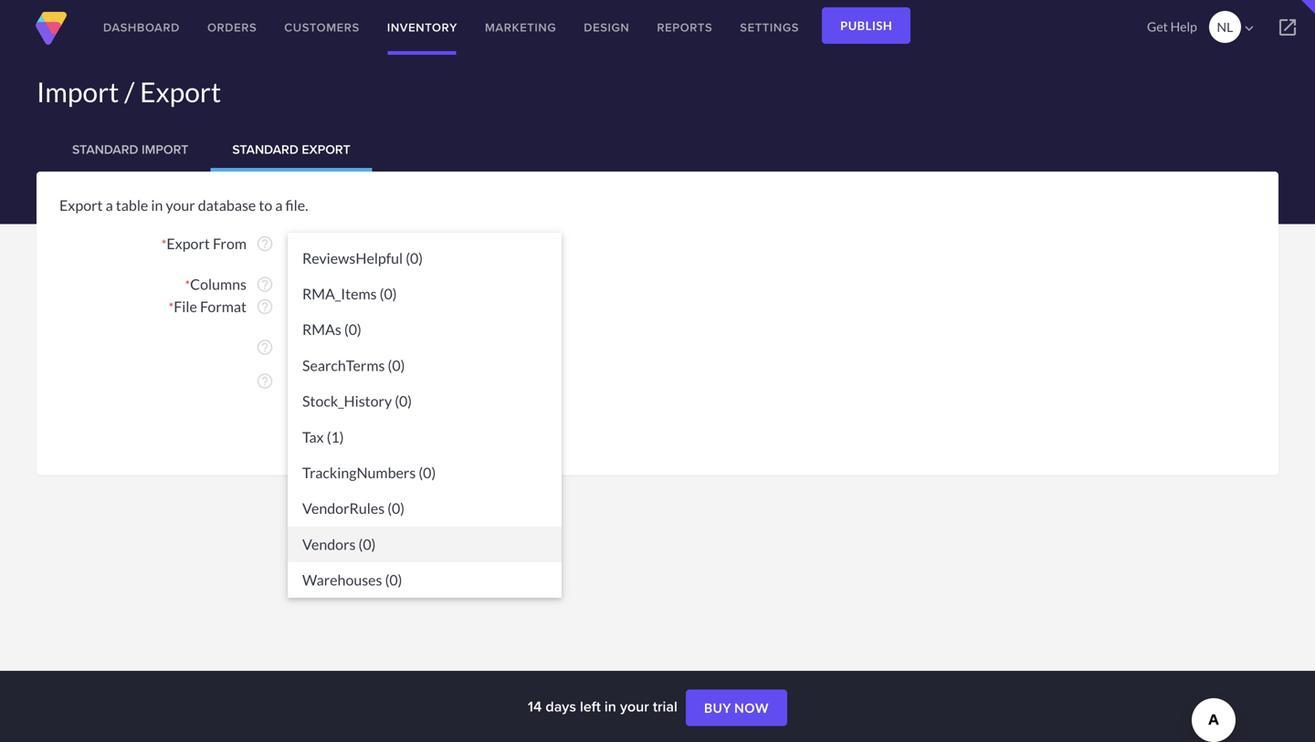 Task type: vqa. For each thing, say whether or not it's contained in the screenshot.
first | from the left
no



Task type: locate. For each thing, give the bounding box(es) containing it.
a left the table at left
[[106, 196, 113, 214]]

(0) right warehouses
[[385, 571, 402, 589]]

in right left
[[605, 696, 616, 718]]

0 vertical spatial your
[[166, 196, 195, 214]]

customers
[[284, 19, 360, 36]]

(0) for reviews (0)
[[358, 213, 376, 231]]

help_outline right format
[[256, 298, 274, 316]]

1 vertical spatial your
[[620, 696, 649, 718]]

export as unicode
[[310, 338, 426, 356]]

dashboard link
[[90, 0, 194, 55]]

marketing
[[485, 19, 557, 36]]

export inside standard export link
[[302, 140, 350, 159]]

* inside the * columns help_outline
[[185, 277, 190, 293]]

* export from help_outline
[[161, 235, 274, 253]]

your for trial
[[620, 696, 649, 718]]

help_outline down * file format help_outline
[[256, 338, 274, 357]]

(0)
[[358, 213, 376, 231], [406, 249, 423, 267], [380, 285, 397, 303], [344, 321, 362, 339], [388, 357, 405, 374], [395, 392, 412, 410], [419, 464, 436, 482], [388, 500, 405, 518], [359, 536, 376, 553], [385, 571, 402, 589]]

for
[[414, 372, 433, 390]]

* for help_outline
[[185, 277, 190, 293]]

settings
[[740, 19, 799, 36]]

(0) down save this export for future use
[[395, 392, 412, 410]]

rmas
[[302, 321, 342, 339]]

standard for standard import
[[72, 140, 138, 159]]

orders
[[207, 19, 257, 36]]


[[1277, 16, 1299, 38]]

in for left
[[605, 696, 616, 718]]

dashboard
[[103, 19, 180, 36]]

reviewshelpful (0)
[[302, 249, 423, 267]]

format
[[200, 298, 247, 316]]

(0) for reviewshelpful (0)
[[406, 249, 423, 267]]

import / export
[[37, 75, 221, 108]]

* inside * export from help_outline
[[161, 237, 167, 252]]

0 vertical spatial in
[[151, 196, 163, 214]]

1 horizontal spatial a
[[275, 196, 283, 214]]

vendors (0)
[[302, 536, 376, 553]]

file
[[174, 298, 197, 316]]

4 help_outline from the top
[[256, 338, 274, 357]]

your
[[166, 196, 195, 214], [620, 696, 649, 718]]

1 horizontal spatial your
[[620, 696, 649, 718]]

1 vertical spatial *
[[185, 277, 190, 293]]

* inside * file format help_outline
[[169, 300, 174, 315]]

vendorrules
[[302, 500, 385, 518]]

as
[[356, 338, 370, 356]]

(0) for rma_items (0)
[[380, 285, 397, 303]]

* for format
[[169, 300, 174, 315]]

0 horizontal spatial a
[[106, 196, 113, 214]]

a
[[106, 196, 113, 214], [275, 196, 283, 214]]

in right the table at left
[[151, 196, 163, 214]]

0 horizontal spatial *
[[161, 237, 167, 252]]

(0) for stock_history (0)
[[395, 392, 412, 410]]

standard export link
[[210, 128, 372, 172]]

a right the to
[[275, 196, 283, 214]]

design
[[584, 19, 630, 36]]

export down export a table in your database to a file.
[[167, 235, 210, 253]]

help_outline right columns
[[256, 275, 274, 294]]

standard up the table at left
[[72, 140, 138, 159]]

now
[[735, 701, 769, 716]]

help_outline right from
[[256, 235, 274, 253]]

2 a from the left
[[275, 196, 283, 214]]

* for from
[[161, 237, 167, 252]]

1 a from the left
[[106, 196, 113, 214]]

1 horizontal spatial import
[[142, 140, 188, 159]]

standard up the to
[[232, 140, 299, 159]]

5 help_outline from the top
[[256, 372, 274, 391]]

vendorrules (0)
[[302, 500, 405, 518]]

export
[[140, 75, 221, 108], [302, 140, 350, 159], [59, 196, 103, 214], [167, 235, 210, 253], [310, 338, 353, 356]]

(0) right reviewshelpful
[[406, 249, 423, 267]]

save
[[310, 372, 340, 390]]

warehouses (0)
[[302, 571, 402, 589]]

1 horizontal spatial *
[[169, 300, 174, 315]]

export left the table at left
[[59, 196, 103, 214]]

stock_history
[[302, 392, 392, 410]]

your left trial
[[620, 696, 649, 718]]

buy now link
[[686, 690, 788, 727]]

1 vertical spatial in
[[605, 696, 616, 718]]

1 standard from the left
[[72, 140, 138, 159]]

help_outline left save
[[256, 372, 274, 391]]

import
[[37, 75, 119, 108], [142, 140, 188, 159]]

help_outline
[[256, 235, 274, 253], [256, 275, 274, 294], [256, 298, 274, 316], [256, 338, 274, 357], [256, 372, 274, 391]]

reviewshelpful
[[302, 249, 403, 267]]

buy
[[704, 701, 732, 716]]

in
[[151, 196, 163, 214], [605, 696, 616, 718]]

import left /
[[37, 75, 119, 108]]

2 standard from the left
[[232, 140, 299, 159]]

(0) up reviewshelpful (0)
[[358, 213, 376, 231]]

* left format
[[169, 300, 174, 315]]

(0) right trackingnumbers
[[419, 464, 436, 482]]

1 vertical spatial import
[[142, 140, 188, 159]]

reports
[[657, 19, 713, 36]]

* down export a table in your database to a file.
[[161, 237, 167, 252]]

(0) right rmas
[[344, 321, 362, 339]]

* up file
[[185, 277, 190, 293]]

0 vertical spatial *
[[161, 237, 167, 252]]

in for table
[[151, 196, 163, 214]]

*
[[161, 237, 167, 252], [185, 277, 190, 293], [169, 300, 174, 315]]

trackingnumbers (0)
[[302, 464, 436, 482]]

export up file.
[[302, 140, 350, 159]]

to
[[259, 196, 272, 214]]

searchterms
[[302, 357, 385, 374]]

import up export a table in your database to a file.
[[142, 140, 188, 159]]

(0) for vendors (0)
[[359, 536, 376, 553]]

your left database
[[166, 196, 195, 214]]

standard import
[[72, 140, 188, 159]]

0 horizontal spatial your
[[166, 196, 195, 214]]

* columns help_outline
[[185, 275, 274, 294]]

 link
[[1261, 0, 1315, 55]]

buy now
[[704, 701, 769, 716]]

(0) down trackingnumbers (0) on the bottom left of page
[[388, 500, 405, 518]]

standard
[[72, 140, 138, 159], [232, 140, 299, 159]]

publish button
[[822, 7, 911, 44]]

0 horizontal spatial in
[[151, 196, 163, 214]]

1 horizontal spatial in
[[605, 696, 616, 718]]

2 horizontal spatial *
[[185, 277, 190, 293]]

0 vertical spatial import
[[37, 75, 119, 108]]

nl 
[[1217, 19, 1258, 36]]

2 vertical spatial *
[[169, 300, 174, 315]]

14
[[528, 696, 542, 718]]

future
[[436, 372, 476, 390]]

(0) down reviewshelpful (0)
[[380, 285, 397, 303]]

standard export
[[232, 140, 350, 159]]

1 horizontal spatial standard
[[232, 140, 299, 159]]

0 horizontal spatial standard
[[72, 140, 138, 159]]

* file format help_outline
[[169, 298, 274, 316]]

(0) right "vendors"
[[359, 536, 376, 553]]

help
[[1171, 19, 1197, 34]]

rma_items
[[302, 285, 377, 303]]

(0) down unicode
[[388, 357, 405, 374]]



Task type: describe. For each thing, give the bounding box(es) containing it.
from
[[213, 235, 247, 253]]

tax (1)
[[302, 428, 344, 446]]

file.
[[286, 196, 308, 214]]

table
[[116, 196, 148, 214]]

save this export for future use
[[310, 372, 501, 390]]

standard for standard export
[[232, 140, 299, 159]]

get
[[1147, 19, 1168, 34]]

(0) for trackingnumbers (0)
[[419, 464, 436, 482]]

database
[[198, 196, 256, 214]]

1 help_outline from the top
[[256, 235, 274, 253]]

2 help_outline from the top
[[256, 275, 274, 294]]

left
[[580, 696, 601, 718]]

export a table in your database to a file.
[[59, 196, 308, 214]]

rmas (0)
[[302, 321, 362, 339]]

export inside * export from help_outline
[[167, 235, 210, 253]]

(1)
[[327, 428, 344, 446]]

export
[[369, 372, 411, 390]]

trackingnumbers
[[302, 464, 416, 482]]

standard import link
[[50, 128, 210, 172]]

your for database
[[166, 196, 195, 214]]

this
[[342, 372, 366, 390]]

14 days left in your trial
[[528, 696, 681, 718]]

inventory
[[387, 19, 458, 36]]

reviews (0)
[[302, 213, 376, 231]]

(0) for warehouses (0)
[[385, 571, 402, 589]]

3 help_outline from the top
[[256, 298, 274, 316]]

trial
[[653, 696, 678, 718]]

export right /
[[140, 75, 221, 108]]

use
[[479, 372, 501, 390]]

rma_items (0)
[[302, 285, 397, 303]]

days
[[546, 696, 576, 718]]

stock_history (0)
[[302, 392, 412, 410]]

export up searchterms
[[310, 338, 353, 356]]

(0) for searchterms (0)
[[388, 357, 405, 374]]

(0) for rmas (0)
[[344, 321, 362, 339]]

vendors
[[302, 536, 356, 553]]

reviews
[[302, 213, 356, 231]]

(0) for vendorrules (0)
[[388, 500, 405, 518]]

unicode
[[372, 338, 426, 356]]

warehouses
[[302, 571, 382, 589]]

searchterms (0)
[[302, 357, 405, 374]]


[[1241, 20, 1258, 36]]

tax
[[302, 428, 324, 446]]

publish
[[840, 18, 893, 33]]

columns
[[190, 275, 247, 293]]

0 horizontal spatial import
[[37, 75, 119, 108]]

/
[[124, 75, 135, 108]]

get help
[[1147, 19, 1197, 34]]

nl
[[1217, 19, 1234, 35]]



